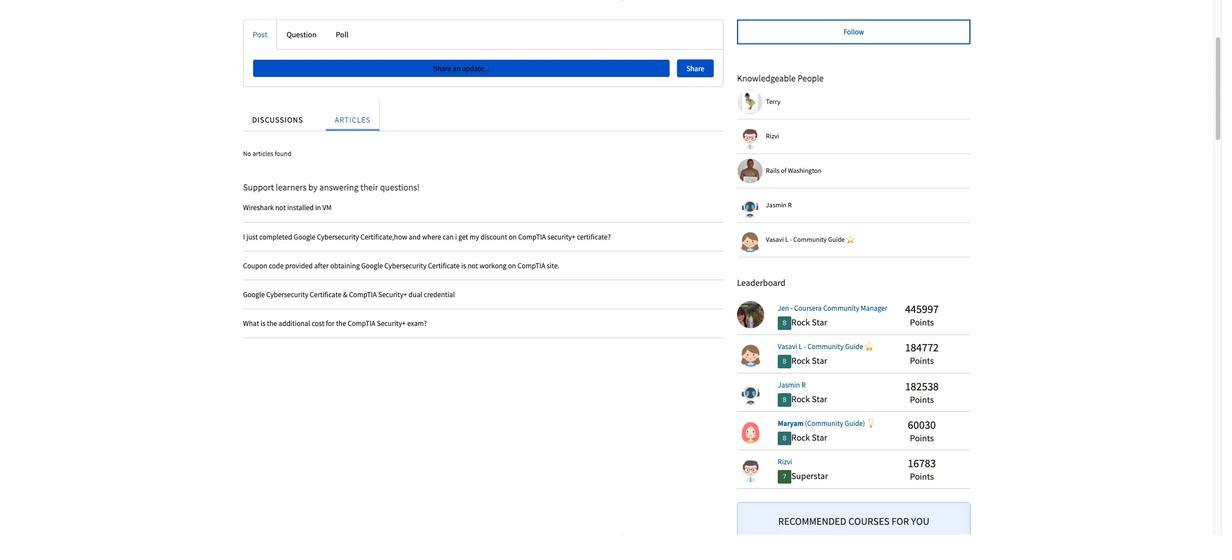 Task type: vqa. For each thing, say whether or not it's contained in the screenshot.
Specializations within the Help With Specializations And Capstone Projects
no



Task type: locate. For each thing, give the bounding box(es) containing it.
1 horizontal spatial l
[[799, 342, 803, 351]]

rock star image up 𝗠𝗮𝗿𝘆𝗮𝗺
[[778, 394, 792, 407]]

1 vertical spatial security+
[[377, 319, 406, 329]]

4 rock from the top
[[792, 433, 810, 444]]

share inside share an update... button
[[434, 64, 451, 73]]

𝗠𝗮𝗿𝘆𝗮𝗺 (community guide) 💡 link
[[778, 419, 874, 428]]

1 points from the top
[[910, 317, 934, 329]]

security+ left dual
[[378, 290, 407, 300]]

tab list containing post
[[243, 20, 724, 50]]

3 rock from the top
[[792, 394, 810, 405]]

not left the workong
[[468, 261, 478, 271]]

1 horizontal spatial share
[[687, 64, 705, 73]]

comptia right &
[[349, 290, 377, 300]]

1 vertical spatial guide
[[846, 342, 864, 351]]

tab list
[[243, 20, 724, 50]]

security+ left the exam?
[[377, 319, 406, 329]]

0 vertical spatial jasmin r
[[766, 201, 792, 210]]

you
[[912, 511, 930, 530]]

1 vertical spatial rock star image
[[778, 394, 792, 407]]

recommended courses for you
[[779, 511, 930, 530]]

0 vertical spatial is
[[461, 261, 466, 271]]

0 horizontal spatial is
[[261, 319, 266, 329]]

jasmin r link up 𝗠𝗮𝗿𝘆𝗮𝗺
[[778, 381, 806, 390]]

0 horizontal spatial l
[[786, 235, 789, 244]]

my
[[470, 232, 479, 242]]

points down the 445997
[[910, 317, 934, 329]]

16783
[[908, 457, 936, 471]]

0 horizontal spatial the
[[267, 319, 277, 329]]

rizvi up superstar icon
[[778, 458, 793, 467]]

i just completed google cybersecurity certificate,how and where can i get my discount on comptia security+ certificate?
[[243, 232, 611, 242]]

jasmin down 'rails'
[[766, 201, 787, 210]]

google down the coupon
[[243, 290, 265, 300]]

rizvi link
[[738, 124, 971, 149], [778, 458, 793, 467]]

is down get
[[461, 261, 466, 271]]

1 horizontal spatial the
[[336, 319, 346, 329]]

for right cost
[[326, 319, 335, 329]]

jasmin r down 'of'
[[766, 201, 792, 210]]

wireshark not installed in vm
[[243, 203, 332, 213]]

0 vertical spatial l
[[786, 235, 789, 244]]

r up 𝗠𝗮𝗿𝘆𝗮𝗺
[[802, 381, 806, 390]]

4 star from the top
[[812, 433, 828, 444]]

points
[[910, 317, 934, 329], [910, 356, 934, 367], [910, 394, 934, 406], [910, 433, 934, 444], [910, 471, 934, 483]]

1 vertical spatial -
[[791, 304, 793, 313]]

points inside 16783 points
[[910, 471, 934, 483]]

answering
[[320, 182, 359, 193]]

points down the 184772
[[910, 356, 934, 367]]

comptia
[[518, 232, 546, 242], [518, 261, 546, 271], [349, 290, 377, 300], [348, 319, 376, 329]]

2 rock star image from the top
[[778, 432, 792, 446]]

0 vertical spatial ⭐️
[[847, 235, 853, 244]]

found
[[275, 150, 292, 158]]

1 rock star from the top
[[792, 317, 828, 329]]

cybersecurity
[[317, 232, 359, 242], [385, 261, 427, 271], [266, 290, 309, 300]]

points inside the 184772 points
[[910, 356, 934, 367]]

1 vertical spatial jasmin
[[778, 381, 801, 390]]

jasmin r up 𝗠𝗮𝗿𝘆𝗮𝗺
[[778, 381, 806, 390]]

certificate
[[428, 261, 460, 271], [310, 290, 342, 300]]

0 vertical spatial rock star image
[[778, 355, 792, 369]]

1 vertical spatial cybersecurity
[[385, 261, 427, 271]]

rails
[[766, 166, 780, 175]]

jasmin
[[766, 201, 787, 210], [778, 381, 801, 390]]

rock for 184772
[[792, 356, 810, 367]]

2 vertical spatial google
[[243, 290, 265, 300]]

guide
[[829, 235, 845, 244], [846, 342, 864, 351]]

certificate left &
[[310, 290, 342, 300]]

of
[[781, 166, 787, 175]]

1 horizontal spatial guide
[[846, 342, 864, 351]]

rock star for 182538
[[792, 394, 828, 405]]

is
[[461, 261, 466, 271], [261, 319, 266, 329]]

1 star from the top
[[812, 317, 828, 329]]

what is the additional cost for the comptia security+ exam?
[[243, 319, 427, 329]]

rock star image down 'jen' on the right bottom
[[778, 355, 792, 369]]

star for 184772
[[812, 356, 828, 367]]

0 horizontal spatial share
[[434, 64, 451, 73]]

points for 184772
[[910, 356, 934, 367]]

0 vertical spatial not
[[275, 203, 286, 213]]

terry link
[[738, 90, 971, 115]]

star for 60030
[[812, 433, 828, 444]]

vasavi up leaderboard
[[766, 235, 784, 244]]

4 rock star from the top
[[792, 433, 828, 444]]

poll
[[336, 30, 349, 40]]

points for 182538
[[910, 394, 934, 406]]

points down 182538
[[910, 394, 934, 406]]

provided
[[285, 261, 313, 271]]

2 rock star image from the top
[[778, 394, 792, 407]]

rock star for 184772
[[792, 356, 828, 367]]

0 vertical spatial google
[[294, 232, 316, 242]]

0 vertical spatial rock star image
[[778, 317, 792, 331]]

1 vertical spatial rizvi link
[[778, 458, 793, 467]]

for left you
[[892, 511, 910, 530]]

jasmin r
[[766, 201, 792, 210], [778, 381, 806, 390]]

rock star image down 'jen' on the right bottom
[[778, 317, 792, 331]]

vasavi down 'jen' on the right bottom
[[778, 342, 798, 351]]

0 vertical spatial community
[[794, 235, 827, 244]]

google
[[294, 232, 316, 242], [361, 261, 383, 271], [243, 290, 265, 300]]

l up leaderboard
[[786, 235, 789, 244]]

1 horizontal spatial certificate
[[428, 261, 460, 271]]

wireshark
[[243, 203, 274, 213]]

rock for 182538
[[792, 394, 810, 405]]

0 horizontal spatial ⭐️
[[847, 235, 853, 244]]

share inside the share button
[[687, 64, 705, 73]]

0 horizontal spatial certificate
[[310, 290, 342, 300]]

2 horizontal spatial cybersecurity
[[385, 261, 427, 271]]

questions!
[[380, 182, 420, 193]]

0 vertical spatial rizvi link
[[738, 124, 971, 149]]

share an update...
[[434, 64, 490, 73]]

points inside 60030 points
[[910, 433, 934, 444]]

1 rock from the top
[[792, 317, 810, 329]]

vasavi inside vasavi l - community guide ⭐️ link
[[766, 235, 784, 244]]

rails of washington
[[766, 166, 822, 175]]

i
[[243, 232, 245, 242]]

1 horizontal spatial r
[[802, 381, 806, 390]]

445997 points
[[906, 303, 939, 329]]

the right what
[[267, 319, 277, 329]]

1 vertical spatial l
[[799, 342, 803, 351]]

60030
[[908, 418, 936, 432]]

cybersecurity down and
[[385, 261, 427, 271]]

0 vertical spatial guide
[[829, 235, 845, 244]]

points down "60030"
[[910, 433, 934, 444]]

no
[[243, 150, 251, 158]]

points inside 182538 points
[[910, 394, 934, 406]]

vasavi l - community guide ⭐️
[[766, 235, 853, 244], [778, 342, 873, 351]]

jen - coursera community manager link
[[778, 304, 888, 313]]

points inside the 445997 points
[[910, 317, 934, 329]]

1 horizontal spatial google
[[294, 232, 316, 242]]

comptia left site.
[[518, 261, 546, 271]]

2 points from the top
[[910, 356, 934, 367]]

1 vertical spatial jasmin r
[[778, 381, 806, 390]]

share for share an update...
[[434, 64, 451, 73]]

support
[[243, 182, 274, 193]]

2 rock star from the top
[[792, 356, 828, 367]]

1 horizontal spatial for
[[892, 511, 910, 530]]

1 horizontal spatial cybersecurity
[[317, 232, 359, 242]]

1 rock star image from the top
[[778, 317, 792, 331]]

not left the installed
[[275, 203, 286, 213]]

0 vertical spatial jasmin r link
[[738, 193, 971, 218]]

articles
[[335, 115, 371, 125]]

terry
[[766, 97, 781, 106]]

0 horizontal spatial google
[[243, 290, 265, 300]]

3 star from the top
[[812, 394, 828, 405]]

0 vertical spatial cybersecurity
[[317, 232, 359, 242]]

1 vertical spatial community
[[824, 304, 860, 313]]

0 vertical spatial vasavi
[[766, 235, 784, 244]]

the
[[267, 319, 277, 329], [336, 319, 346, 329]]

1 vertical spatial rock star image
[[778, 432, 792, 446]]

2 vertical spatial community
[[808, 342, 844, 351]]

1 vertical spatial rizvi
[[778, 458, 793, 467]]

community for 445997
[[824, 304, 860, 313]]

in
[[315, 203, 321, 213]]

1 vertical spatial not
[[468, 261, 478, 271]]

2 horizontal spatial google
[[361, 261, 383, 271]]

cost
[[312, 319, 325, 329]]

workong
[[480, 261, 507, 271]]

security+
[[378, 290, 407, 300], [377, 319, 406, 329]]

0 horizontal spatial r
[[788, 201, 792, 210]]

rock star image down 𝗠𝗮𝗿𝘆𝗮𝗺
[[778, 432, 792, 446]]

google right completed
[[294, 232, 316, 242]]

0 vertical spatial vasavi l - community guide ⭐️ link
[[738, 228, 971, 253]]

rock for 60030
[[792, 433, 810, 444]]

1 rock star image from the top
[[778, 355, 792, 369]]

on right discount
[[509, 232, 517, 242]]

1 horizontal spatial is
[[461, 261, 466, 271]]

is right what
[[261, 319, 266, 329]]

1 vertical spatial r
[[802, 381, 806, 390]]

certificate down can at the left of page
[[428, 261, 460, 271]]

code
[[269, 261, 284, 271]]

r
[[788, 201, 792, 210], [802, 381, 806, 390]]

rock star image
[[778, 355, 792, 369], [778, 394, 792, 407]]

r down "rails of washington"
[[788, 201, 792, 210]]

𝗠𝗮𝗿𝘆𝗮𝗺
[[778, 419, 804, 428]]

cybersecurity up obtaining
[[317, 232, 359, 242]]

0 vertical spatial security+
[[378, 290, 407, 300]]

jasmin r link down rails of washington link
[[738, 193, 971, 218]]

0 vertical spatial on
[[509, 232, 517, 242]]

community
[[794, 235, 827, 244], [824, 304, 860, 313], [808, 342, 844, 351]]

rizvi link up rails of washington link
[[738, 124, 971, 149]]

vm
[[323, 203, 332, 213]]

cybersecurity up additional
[[266, 290, 309, 300]]

0 vertical spatial for
[[326, 319, 335, 329]]

2 share from the left
[[687, 64, 705, 73]]

1 vertical spatial ⭐️
[[865, 342, 873, 351]]

4 points from the top
[[910, 433, 934, 444]]

2 rock from the top
[[792, 356, 810, 367]]

1 vertical spatial on
[[508, 261, 516, 271]]

l
[[786, 235, 789, 244], [799, 342, 803, 351]]

support learners by answering their questions!
[[243, 182, 420, 193]]

superstar image
[[778, 471, 792, 484]]

3 points from the top
[[910, 394, 934, 406]]

0 vertical spatial jasmin
[[766, 201, 787, 210]]

points down "16783"
[[910, 471, 934, 483]]

vasavi l - community guide ⭐️ link
[[738, 228, 971, 253], [778, 342, 873, 351]]

2 star from the top
[[812, 356, 828, 367]]

l down 'coursera'
[[799, 342, 803, 351]]

share
[[434, 64, 451, 73], [687, 64, 705, 73]]

discussions
[[252, 115, 303, 125]]

𝗠𝗮𝗿𝘆𝗮𝗺 (community guide) 💡
[[778, 419, 874, 428]]

jasmin up 𝗠𝗮𝗿𝘆𝗮𝗺
[[778, 381, 801, 390]]

leaderboard
[[738, 278, 786, 289]]

guide)
[[845, 419, 866, 428]]

5 points from the top
[[910, 471, 934, 483]]

courses
[[849, 511, 890, 530]]

2 vertical spatial -
[[804, 342, 807, 351]]

3 rock star from the top
[[792, 394, 828, 405]]

tab panel
[[738, 531, 971, 536]]

rock
[[792, 317, 810, 329], [792, 356, 810, 367], [792, 394, 810, 405], [792, 433, 810, 444]]

rock star for 60030
[[792, 433, 828, 444]]

on right the workong
[[508, 261, 516, 271]]

the right cost
[[336, 319, 346, 329]]

not
[[275, 203, 286, 213], [468, 261, 478, 271]]

1 the from the left
[[267, 319, 277, 329]]

poll link
[[326, 20, 358, 50]]

rock star image
[[778, 317, 792, 331], [778, 432, 792, 446]]

rizvi link up superstar icon
[[778, 458, 793, 467]]

google right obtaining
[[361, 261, 383, 271]]

share an update... button
[[253, 60, 670, 78]]

1 share from the left
[[434, 64, 451, 73]]

installed
[[287, 203, 314, 213]]

star
[[812, 317, 828, 329], [812, 356, 828, 367], [812, 394, 828, 405], [812, 433, 828, 444]]

2 vertical spatial cybersecurity
[[266, 290, 309, 300]]

points for 445997
[[910, 317, 934, 329]]

rizvi up 'rails'
[[766, 132, 780, 141]]



Task type: describe. For each thing, give the bounding box(es) containing it.
by
[[308, 182, 318, 193]]

credential
[[424, 290, 455, 300]]

superstar
[[792, 471, 829, 482]]

follow
[[844, 27, 865, 37]]

182538
[[906, 380, 939, 394]]

0 vertical spatial r
[[788, 201, 792, 210]]

update...
[[462, 64, 490, 73]]

articles link
[[326, 101, 380, 131]]

coupon code provided after obtaining google cybersecurity certificate is not workong on comptia site.
[[243, 261, 560, 271]]

1 vertical spatial vasavi
[[778, 342, 798, 351]]

(community
[[805, 419, 844, 428]]

manager
[[861, 304, 888, 313]]

0 horizontal spatial for
[[326, 319, 335, 329]]

an
[[453, 64, 461, 73]]

google cybersecurity certificate & comptia security+ dual credential
[[243, 290, 455, 300]]

1 vertical spatial vasavi l - community guide ⭐️ link
[[778, 342, 873, 351]]

&
[[343, 290, 348, 300]]

rock star image for 182538
[[778, 394, 792, 407]]

💡
[[867, 419, 874, 428]]

people
[[798, 73, 824, 84]]

points for 16783
[[910, 471, 934, 483]]

question
[[287, 30, 317, 40]]

coupon
[[243, 261, 267, 271]]

and
[[409, 232, 421, 242]]

rock for 445997
[[792, 317, 810, 329]]

washington
[[788, 166, 822, 175]]

no articles found
[[243, 150, 292, 158]]

discussions link
[[243, 101, 312, 131]]

1 vertical spatial vasavi l - community guide ⭐️
[[778, 342, 873, 351]]

their
[[361, 182, 378, 193]]

1 vertical spatial for
[[892, 511, 910, 530]]

jen
[[778, 304, 789, 313]]

184772
[[906, 341, 939, 355]]

additional
[[279, 319, 310, 329]]

after
[[314, 261, 329, 271]]

182538 points
[[906, 380, 939, 406]]

1 horizontal spatial ⭐️
[[865, 342, 873, 351]]

60030 points
[[908, 418, 936, 444]]

knowledgeable people
[[738, 73, 824, 84]]

rails of washington link
[[738, 159, 971, 184]]

coursera
[[795, 304, 822, 313]]

recommended
[[779, 511, 847, 530]]

rock star image for 184772
[[778, 355, 792, 369]]

rock star image for 445997
[[778, 317, 792, 331]]

obtaining
[[330, 261, 360, 271]]

0 vertical spatial certificate
[[428, 261, 460, 271]]

1 vertical spatial certificate
[[310, 290, 342, 300]]

comptia down google cybersecurity certificate & comptia security+ dual credential
[[348, 319, 376, 329]]

post
[[253, 30, 267, 40]]

what
[[243, 319, 259, 329]]

star for 445997
[[812, 317, 828, 329]]

points for 60030
[[910, 433, 934, 444]]

jen - coursera community manager
[[778, 304, 888, 313]]

rock star for 445997
[[792, 317, 828, 329]]

security+
[[548, 232, 576, 242]]

can
[[443, 232, 454, 242]]

0 vertical spatial rizvi
[[766, 132, 780, 141]]

jasmin inside jasmin r link
[[766, 201, 787, 210]]

1 vertical spatial google
[[361, 261, 383, 271]]

articles
[[253, 150, 273, 158]]

0 vertical spatial -
[[790, 235, 792, 244]]

rock star image for 60030
[[778, 432, 792, 446]]

get
[[459, 232, 468, 242]]

share button
[[677, 60, 714, 78]]

184772 points
[[906, 341, 939, 367]]

0 horizontal spatial guide
[[829, 235, 845, 244]]

445997
[[906, 303, 939, 317]]

discount
[[481, 232, 508, 242]]

share for share
[[687, 64, 705, 73]]

certificate?
[[577, 232, 611, 242]]

learners
[[276, 182, 307, 193]]

completed
[[259, 232, 292, 242]]

star for 182538
[[812, 394, 828, 405]]

post link
[[244, 20, 277, 50]]

where
[[422, 232, 441, 242]]

site.
[[547, 261, 560, 271]]

1 horizontal spatial not
[[468, 261, 478, 271]]

question link
[[277, 20, 326, 50]]

knowledgeable
[[738, 73, 796, 84]]

0 horizontal spatial cybersecurity
[[266, 290, 309, 300]]

comptia left security+
[[518, 232, 546, 242]]

dual
[[409, 290, 423, 300]]

1 vertical spatial is
[[261, 319, 266, 329]]

2 the from the left
[[336, 319, 346, 329]]

16783 points
[[908, 457, 936, 483]]

0 vertical spatial vasavi l - community guide ⭐️
[[766, 235, 853, 244]]

i
[[455, 232, 457, 242]]

just
[[247, 232, 258, 242]]

certificate,how
[[361, 232, 407, 242]]

1 vertical spatial jasmin r link
[[778, 381, 806, 390]]

exam?
[[407, 319, 427, 329]]

community for 184772
[[808, 342, 844, 351]]

follow button
[[738, 20, 971, 45]]

0 horizontal spatial not
[[275, 203, 286, 213]]



